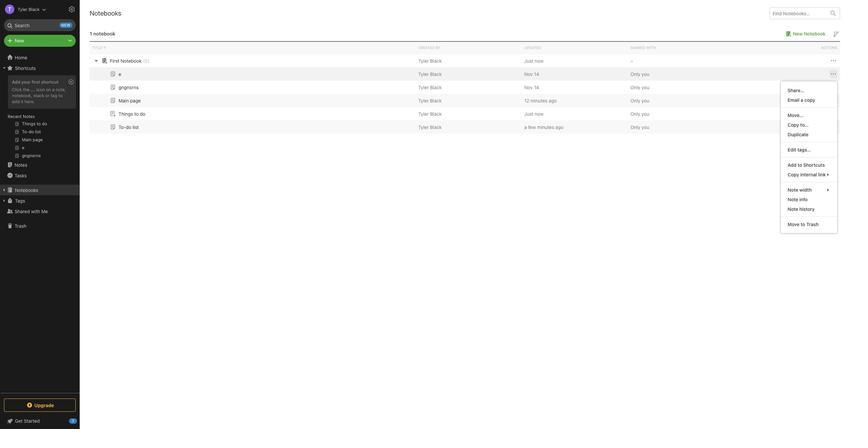 Task type: describe. For each thing, give the bounding box(es) containing it.
sort options image
[[832, 30, 840, 38]]

black inside field
[[29, 6, 40, 12]]

home link
[[0, 52, 80, 63]]

created by
[[418, 46, 441, 50]]

it
[[21, 99, 23, 104]]

you for page
[[642, 98, 650, 103]]

note history
[[788, 207, 815, 212]]

with
[[31, 209, 40, 214]]

move
[[788, 222, 800, 228]]

move… link
[[781, 111, 837, 120]]

only you inside e row
[[631, 71, 650, 77]]

notebook for first
[[121, 58, 142, 64]]

e
[[119, 71, 121, 77]]

note,
[[56, 87, 66, 92]]

just now for –
[[525, 58, 544, 64]]

new for new
[[15, 38, 24, 44]]

only for do
[[631, 124, 640, 130]]

share…
[[788, 88, 805, 93]]

tags button
[[0, 196, 79, 206]]

new search field
[[9, 19, 72, 31]]

things to do row
[[90, 107, 840, 121]]

title button
[[90, 42, 416, 54]]

tyler black for things to do
[[418, 111, 442, 117]]

Copy internal link field
[[781, 170, 837, 180]]

copy internal link link
[[781, 170, 837, 180]]

only for to
[[631, 111, 640, 117]]

add for add to shortcuts
[[788, 162, 797, 168]]

more actions field for only you
[[830, 70, 838, 78]]

actions button
[[734, 42, 840, 54]]

width
[[800, 187, 812, 193]]

add to shortcuts
[[788, 162, 825, 168]]

5
[[145, 58, 148, 64]]

your
[[21, 79, 30, 85]]

notebooks element
[[80, 0, 850, 430]]

add for add your first shortcut
[[12, 79, 20, 85]]

page
[[130, 98, 141, 103]]

gngnsrns row
[[90, 81, 840, 94]]

you inside e row
[[642, 71, 650, 77]]

cell for nov 14
[[734, 81, 840, 94]]

cell for a few minutes ago
[[734, 121, 840, 134]]

tyler black for e
[[418, 71, 442, 77]]

you inside gngnsrns row
[[642, 85, 650, 90]]

trash inside tree
[[15, 223, 26, 229]]

only inside gngnsrns row
[[631, 85, 640, 90]]

upgrade button
[[4, 399, 76, 413]]

tag
[[51, 93, 57, 98]]

only inside e row
[[631, 71, 640, 77]]

shared with
[[631, 46, 656, 50]]

gngnsrns 2 element
[[119, 85, 139, 90]]

note for note info
[[788, 197, 798, 203]]

things
[[119, 111, 133, 117]]

do inside to-do list button
[[126, 124, 131, 130]]

home
[[15, 55, 27, 60]]

tasks
[[15, 173, 27, 179]]

copy to…
[[788, 122, 809, 128]]

edit
[[788, 147, 796, 153]]

note info link
[[781, 195, 837, 205]]

a inside icon on a note, notebook, stack or tag to add it here.
[[52, 87, 55, 92]]

notes link
[[0, 160, 79, 170]]

on
[[46, 87, 51, 92]]

a few minutes ago
[[525, 124, 564, 130]]

first notebook row
[[90, 54, 840, 67]]

click
[[12, 87, 22, 92]]

tyler for gngnsrns
[[418, 85, 429, 90]]

nov for e
[[525, 71, 533, 77]]

share… link
[[781, 86, 837, 95]]

tyler inside first notebook row
[[418, 58, 429, 64]]

e button
[[109, 70, 121, 78]]

actions
[[822, 46, 838, 50]]

tags
[[15, 198, 25, 204]]

shared with me
[[15, 209, 48, 214]]

link
[[818, 172, 826, 178]]

first notebook ( 5 )
[[110, 58, 150, 64]]

)
[[148, 58, 150, 64]]

nov 14 for e
[[525, 71, 539, 77]]

history
[[800, 207, 815, 212]]

upgrade
[[34, 403, 54, 409]]

move to trash link
[[781, 220, 837, 230]]

notebook,
[[12, 93, 32, 98]]

to-do list row
[[90, 121, 840, 134]]

recent
[[8, 114, 22, 119]]

Find Notebooks… text field
[[770, 8, 827, 19]]

nov 14 for gngnsrns
[[525, 85, 539, 90]]

black for gngnsrns
[[430, 85, 442, 90]]

expand tags image
[[2, 198, 7, 204]]

new button
[[4, 35, 76, 47]]

title
[[92, 46, 102, 50]]

shared
[[15, 209, 30, 214]]

now for –
[[535, 58, 544, 64]]

created by button
[[416, 42, 522, 54]]

only you for do
[[631, 124, 650, 130]]

do inside things to do 'button'
[[140, 111, 145, 117]]

tags…
[[798, 147, 811, 153]]

black for main page
[[430, 98, 442, 103]]

cell for just now
[[734, 107, 840, 121]]

add
[[12, 99, 20, 104]]

arrow image
[[92, 57, 100, 65]]

only for page
[[631, 98, 640, 103]]

7
[[72, 420, 74, 424]]

first
[[110, 58, 119, 64]]

new for new notebook
[[793, 31, 803, 37]]

main page button
[[109, 97, 141, 105]]

created
[[418, 46, 435, 50]]

new
[[61, 23, 70, 27]]

stack
[[33, 93, 44, 98]]

to-do list button
[[109, 123, 139, 131]]

note width
[[788, 187, 812, 193]]

(
[[143, 58, 145, 64]]

tyler for things to do
[[418, 111, 429, 117]]

black for things to do
[[430, 111, 442, 117]]

only you for to
[[631, 111, 650, 117]]

tyler for to-do list
[[418, 124, 429, 130]]

get started
[[15, 419, 40, 424]]

only you inside gngnsrns row
[[631, 85, 650, 90]]

email a copy link
[[781, 95, 837, 105]]

with
[[647, 46, 656, 50]]

now for only you
[[535, 111, 544, 117]]

Account field
[[0, 3, 46, 16]]

copy internal link
[[788, 172, 826, 178]]

group inside tree
[[0, 73, 79, 162]]

0 vertical spatial notebooks
[[90, 9, 121, 17]]

you for do
[[642, 124, 650, 130]]

by
[[436, 46, 441, 50]]



Task type: vqa. For each thing, say whether or not it's contained in the screenshot.
policy
no



Task type: locate. For each thing, give the bounding box(es) containing it.
now
[[535, 58, 544, 64], [535, 111, 544, 117]]

black for e
[[430, 71, 442, 77]]

14 down updated
[[534, 71, 539, 77]]

a left the few
[[525, 124, 527, 130]]

the
[[23, 87, 30, 92]]

nov
[[525, 71, 533, 77], [525, 85, 533, 90]]

2 just from the top
[[525, 111, 534, 117]]

to
[[58, 93, 62, 98], [134, 111, 139, 117], [798, 162, 802, 168], [801, 222, 805, 228]]

just for –
[[525, 58, 534, 64]]

black inside gngnsrns row
[[430, 85, 442, 90]]

notebooks up tags
[[15, 188, 38, 193]]

new notebook button
[[784, 30, 826, 38]]

only inside main page row
[[631, 98, 640, 103]]

0 horizontal spatial do
[[126, 124, 131, 130]]

add your first shortcut
[[12, 79, 59, 85]]

2 nov from the top
[[525, 85, 533, 90]]

icon
[[36, 87, 45, 92]]

0 vertical spatial nov
[[525, 71, 533, 77]]

only you
[[631, 71, 650, 77], [631, 85, 650, 90], [631, 98, 650, 103], [631, 111, 650, 117], [631, 124, 650, 130]]

tyler inside gngnsrns row
[[418, 85, 429, 90]]

main page 3 element
[[119, 98, 141, 103]]

0 horizontal spatial trash
[[15, 223, 26, 229]]

just now down updated
[[525, 58, 544, 64]]

14 inside e row
[[534, 71, 539, 77]]

tyler black for main page
[[418, 98, 442, 103]]

copy inside 'field'
[[788, 172, 799, 178]]

1 more actions field from the top
[[830, 57, 838, 65]]

a
[[52, 87, 55, 92], [801, 97, 804, 103], [525, 124, 527, 130]]

do down "page"
[[140, 111, 145, 117]]

notebook
[[93, 31, 115, 37]]

note inside "link"
[[788, 197, 798, 203]]

5 only from the top
[[631, 124, 640, 130]]

shared with button
[[628, 42, 734, 54]]

1 only from the top
[[631, 71, 640, 77]]

1 only you from the top
[[631, 71, 650, 77]]

expand notebooks image
[[2, 188, 7, 193]]

1 nov 14 from the top
[[525, 71, 539, 77]]

notes inside 'link'
[[15, 162, 27, 168]]

0 vertical spatial minutes
[[531, 98, 548, 103]]

to up copy internal link
[[798, 162, 802, 168]]

move…
[[788, 113, 804, 118]]

group
[[0, 73, 79, 162]]

2 14 from the top
[[534, 85, 539, 90]]

1 horizontal spatial trash
[[807, 222, 819, 228]]

notes up tasks
[[15, 162, 27, 168]]

1 just from the top
[[525, 58, 534, 64]]

group containing add your first shortcut
[[0, 73, 79, 162]]

only inside things to do row
[[631, 111, 640, 117]]

tyler black inside main page row
[[418, 98, 442, 103]]

notebook inside button
[[804, 31, 826, 37]]

tyler inside field
[[18, 6, 27, 12]]

tyler black inside 'to-do list' row
[[418, 124, 442, 130]]

2 horizontal spatial a
[[801, 97, 804, 103]]

more actions field inside first notebook row
[[830, 57, 838, 65]]

2 now from the top
[[535, 111, 544, 117]]

nov for gngnsrns
[[525, 85, 533, 90]]

list
[[133, 124, 139, 130]]

updated
[[525, 46, 542, 50]]

new inside popup button
[[15, 38, 24, 44]]

1 just now from the top
[[525, 58, 544, 64]]

1 vertical spatial just now
[[525, 111, 544, 117]]

0 vertical spatial just now
[[525, 58, 544, 64]]

5 you from the top
[[642, 124, 650, 130]]

0 vertical spatial notes
[[23, 114, 35, 119]]

just down updated
[[525, 58, 534, 64]]

tyler black inside e row
[[418, 71, 442, 77]]

black for to-do list
[[430, 124, 442, 130]]

to down note,
[[58, 93, 62, 98]]

1 horizontal spatial notebook
[[804, 31, 826, 37]]

to-
[[119, 124, 126, 130]]

cell
[[734, 81, 840, 94], [734, 94, 840, 107], [734, 107, 840, 121], [734, 121, 840, 134]]

0 vertical spatial ago
[[549, 98, 557, 103]]

Help and Learning task checklist field
[[0, 417, 80, 427]]

copy down move…
[[788, 122, 799, 128]]

add down edit
[[788, 162, 797, 168]]

14 inside gngnsrns row
[[534, 85, 539, 90]]

you for to
[[642, 111, 650, 117]]

black inside things to do row
[[430, 111, 442, 117]]

3 only from the top
[[631, 98, 640, 103]]

1 vertical spatial shortcuts
[[804, 162, 825, 168]]

1 vertical spatial 14
[[534, 85, 539, 90]]

1 horizontal spatial do
[[140, 111, 145, 117]]

e 1 element
[[119, 71, 121, 77]]

2 just now from the top
[[525, 111, 544, 117]]

tyler black inside field
[[18, 6, 40, 12]]

dropdown list menu
[[781, 86, 837, 230]]

shortcuts inside button
[[15, 65, 36, 71]]

tyler black for to-do list
[[418, 124, 442, 130]]

–
[[631, 58, 633, 64]]

shared with me link
[[0, 206, 79, 217]]

Note width field
[[781, 185, 837, 195]]

1 vertical spatial just
[[525, 111, 534, 117]]

now inside first notebook row
[[535, 58, 544, 64]]

1 horizontal spatial new
[[793, 31, 803, 37]]

more actions image inside e row
[[830, 70, 838, 78]]

main
[[119, 98, 129, 103]]

add to shortcuts link
[[781, 160, 837, 170]]

only you for page
[[631, 98, 650, 103]]

e row
[[90, 67, 840, 81]]

shared
[[631, 46, 646, 50]]

1 cell from the top
[[734, 81, 840, 94]]

things to do button
[[109, 110, 145, 118]]

nov 14 inside gngnsrns row
[[525, 85, 539, 90]]

2 vertical spatial a
[[525, 124, 527, 130]]

just inside things to do row
[[525, 111, 534, 117]]

internal
[[801, 172, 817, 178]]

1 vertical spatial minutes
[[537, 124, 554, 130]]

row group inside notebooks element
[[90, 54, 840, 134]]

just down '12'
[[525, 111, 534, 117]]

things to do
[[119, 111, 145, 117]]

ago inside main page row
[[549, 98, 557, 103]]

copy for copy to…
[[788, 122, 799, 128]]

add
[[12, 79, 20, 85], [788, 162, 797, 168]]

black inside main page row
[[430, 98, 442, 103]]

to-do list 5 element
[[119, 124, 139, 130]]

just now up the few
[[525, 111, 544, 117]]

get
[[15, 419, 23, 424]]

a inside dropdown list menu
[[801, 97, 804, 103]]

trash down shared
[[15, 223, 26, 229]]

cell down email on the top
[[734, 107, 840, 121]]

Search text field
[[9, 19, 71, 31]]

to right move
[[801, 222, 805, 228]]

1 horizontal spatial notebooks
[[90, 9, 121, 17]]

new
[[793, 31, 803, 37], [15, 38, 24, 44]]

0 vertical spatial new
[[793, 31, 803, 37]]

gngnsrns button
[[109, 83, 139, 91]]

14 for gngnsrns
[[534, 85, 539, 90]]

notes inside group
[[23, 114, 35, 119]]

you inside 'to-do list' row
[[642, 124, 650, 130]]

note
[[788, 187, 798, 193], [788, 197, 798, 203], [788, 207, 798, 212]]

settings image
[[68, 5, 76, 13]]

tyler
[[18, 6, 27, 12], [418, 58, 429, 64], [418, 71, 429, 77], [418, 85, 429, 90], [418, 98, 429, 103], [418, 111, 429, 117], [418, 124, 429, 130]]

More actions field
[[830, 57, 838, 65], [830, 70, 838, 78]]

0 vertical spatial note
[[788, 187, 798, 193]]

1 vertical spatial copy
[[788, 172, 799, 178]]

notebook left (
[[121, 58, 142, 64]]

just now for only you
[[525, 111, 544, 117]]

1 now from the top
[[535, 58, 544, 64]]

email a copy
[[788, 97, 815, 103]]

you
[[642, 71, 650, 77], [642, 85, 650, 90], [642, 98, 650, 103], [642, 111, 650, 117], [642, 124, 650, 130]]

to for move
[[801, 222, 805, 228]]

more actions image
[[830, 57, 838, 65], [830, 70, 838, 78]]

1 vertical spatial note
[[788, 197, 798, 203]]

to…
[[801, 122, 809, 128]]

black inside 'to-do list' row
[[430, 124, 442, 130]]

tyler black
[[18, 6, 40, 12], [418, 58, 442, 64], [418, 71, 442, 77], [418, 85, 442, 90], [418, 98, 442, 103], [418, 111, 442, 117], [418, 124, 442, 130]]

main page row
[[90, 94, 840, 107]]

trash link
[[0, 221, 79, 232]]

now inside things to do row
[[535, 111, 544, 117]]

ago right '12'
[[549, 98, 557, 103]]

1 you from the top
[[642, 71, 650, 77]]

icon on a note, notebook, stack or tag to add it here.
[[12, 87, 66, 104]]

1 vertical spatial a
[[801, 97, 804, 103]]

2 copy from the top
[[788, 172, 799, 178]]

now down updated
[[535, 58, 544, 64]]

just now inside first notebook row
[[525, 58, 544, 64]]

main page
[[119, 98, 141, 103]]

add up the click
[[12, 79, 20, 85]]

notebook inside row
[[121, 58, 142, 64]]

now down 12 minutes ago
[[535, 111, 544, 117]]

to inside icon on a note, notebook, stack or tag to add it here.
[[58, 93, 62, 98]]

to-do list
[[119, 124, 139, 130]]

1 vertical spatial do
[[126, 124, 131, 130]]

ago inside 'to-do list' row
[[556, 124, 564, 130]]

shortcuts inside dropdown list menu
[[804, 162, 825, 168]]

1 notebook
[[90, 31, 115, 37]]

1 vertical spatial notes
[[15, 162, 27, 168]]

note down note info
[[788, 207, 798, 212]]

3 you from the top
[[642, 98, 650, 103]]

1 vertical spatial ago
[[556, 124, 564, 130]]

cell down move…
[[734, 121, 840, 134]]

Sort field
[[832, 30, 840, 38]]

a right on at the left top of the page
[[52, 87, 55, 92]]

to inside 'button'
[[134, 111, 139, 117]]

note width link
[[781, 185, 837, 195]]

0 vertical spatial now
[[535, 58, 544, 64]]

add inside dropdown list menu
[[788, 162, 797, 168]]

1 14 from the top
[[534, 71, 539, 77]]

only you inside 'to-do list' row
[[631, 124, 650, 130]]

2 only you from the top
[[631, 85, 650, 90]]

tyler inside 'to-do list' row
[[418, 124, 429, 130]]

0 horizontal spatial shortcuts
[[15, 65, 36, 71]]

2 nov 14 from the top
[[525, 85, 539, 90]]

minutes inside 'to-do list' row
[[537, 124, 554, 130]]

just for only you
[[525, 111, 534, 117]]

0 vertical spatial shortcuts
[[15, 65, 36, 71]]

a inside 'to-do list' row
[[525, 124, 527, 130]]

click the ...
[[12, 87, 35, 92]]

more actions field for –
[[830, 57, 838, 65]]

edit tags…
[[788, 147, 811, 153]]

14 for e
[[534, 71, 539, 77]]

shortcuts down "home"
[[15, 65, 36, 71]]

notes
[[23, 114, 35, 119], [15, 162, 27, 168]]

tyler black inside gngnsrns row
[[418, 85, 442, 90]]

4 you from the top
[[642, 111, 650, 117]]

0 horizontal spatial a
[[52, 87, 55, 92]]

0 vertical spatial just
[[525, 58, 534, 64]]

tyler black inside first notebook row
[[418, 58, 442, 64]]

nov inside e row
[[525, 71, 533, 77]]

notebooks
[[90, 9, 121, 17], [15, 188, 38, 193]]

2 cell from the top
[[734, 94, 840, 107]]

first
[[32, 79, 40, 85]]

tyler inside main page row
[[418, 98, 429, 103]]

only you inside main page row
[[631, 98, 650, 103]]

tyler black for gngnsrns
[[418, 85, 442, 90]]

me
[[41, 209, 48, 214]]

0 vertical spatial copy
[[788, 122, 799, 128]]

0 vertical spatial notebook
[[804, 31, 826, 37]]

to for add
[[798, 162, 802, 168]]

ago
[[549, 98, 557, 103], [556, 124, 564, 130]]

0 horizontal spatial add
[[12, 79, 20, 85]]

trash down note history link
[[807, 222, 819, 228]]

1 more actions image from the top
[[830, 57, 838, 65]]

1 vertical spatial new
[[15, 38, 24, 44]]

copy
[[805, 97, 815, 103]]

trash
[[807, 222, 819, 228], [15, 223, 26, 229]]

shortcuts up copy internal link 'field'
[[804, 162, 825, 168]]

nov inside gngnsrns row
[[525, 85, 533, 90]]

3 note from the top
[[788, 207, 798, 212]]

0 vertical spatial 14
[[534, 71, 539, 77]]

just inside first notebook row
[[525, 58, 534, 64]]

5 only you from the top
[[631, 124, 650, 130]]

shortcuts button
[[0, 63, 79, 73]]

2 more actions image from the top
[[830, 70, 838, 78]]

note for note history
[[788, 207, 798, 212]]

2 note from the top
[[788, 197, 798, 203]]

tree containing home
[[0, 52, 80, 393]]

1 vertical spatial notebook
[[121, 58, 142, 64]]

4 only from the top
[[631, 111, 640, 117]]

just now inside things to do row
[[525, 111, 544, 117]]

click to collapse image
[[77, 418, 82, 425]]

row group
[[90, 54, 840, 134]]

4 only you from the top
[[631, 111, 650, 117]]

cell down share…
[[734, 94, 840, 107]]

tyler inside things to do row
[[418, 111, 429, 117]]

2 you from the top
[[642, 85, 650, 90]]

note up note info
[[788, 187, 798, 193]]

updated button
[[522, 42, 628, 54]]

new up actions button
[[793, 31, 803, 37]]

...
[[31, 87, 35, 92]]

0 vertical spatial a
[[52, 87, 55, 92]]

info
[[800, 197, 808, 203]]

0 horizontal spatial notebooks
[[15, 188, 38, 193]]

1 vertical spatial now
[[535, 111, 544, 117]]

1 horizontal spatial a
[[525, 124, 527, 130]]

row group containing first notebook
[[90, 54, 840, 134]]

1 nov from the top
[[525, 71, 533, 77]]

0 horizontal spatial new
[[15, 38, 24, 44]]

a left copy
[[801, 97, 804, 103]]

3 only you from the top
[[631, 98, 650, 103]]

1 vertical spatial nov 14
[[525, 85, 539, 90]]

2 more actions field from the top
[[830, 70, 838, 78]]

0 vertical spatial do
[[140, 111, 145, 117]]

new inside button
[[793, 31, 803, 37]]

only
[[631, 71, 640, 77], [631, 85, 640, 90], [631, 98, 640, 103], [631, 111, 640, 117], [631, 124, 640, 130]]

to right things
[[134, 111, 139, 117]]

tyler inside e row
[[418, 71, 429, 77]]

0 vertical spatial more actions image
[[830, 57, 838, 65]]

note inside field
[[788, 187, 798, 193]]

few
[[528, 124, 536, 130]]

3 cell from the top
[[734, 107, 840, 121]]

copy
[[788, 122, 799, 128], [788, 172, 799, 178]]

2 vertical spatial note
[[788, 207, 798, 212]]

black inside first notebook row
[[430, 58, 442, 64]]

minutes right '12'
[[531, 98, 548, 103]]

12 minutes ago
[[525, 98, 557, 103]]

new up "home"
[[15, 38, 24, 44]]

note history link
[[781, 205, 837, 214]]

only inside 'to-do list' row
[[631, 124, 640, 130]]

1 note from the top
[[788, 187, 798, 193]]

edit tags… link
[[781, 145, 837, 155]]

tree
[[0, 52, 80, 393]]

nov 14 up '12'
[[525, 85, 539, 90]]

more actions image inside first notebook row
[[830, 57, 838, 65]]

minutes right the few
[[537, 124, 554, 130]]

0 vertical spatial add
[[12, 79, 20, 85]]

things to do 4 element
[[119, 111, 145, 117]]

tyler for main page
[[418, 98, 429, 103]]

0 vertical spatial nov 14
[[525, 71, 539, 77]]

shortcut
[[41, 79, 59, 85]]

1 horizontal spatial shortcuts
[[804, 162, 825, 168]]

you inside main page row
[[642, 98, 650, 103]]

to for things
[[134, 111, 139, 117]]

notebooks inside tree
[[15, 188, 38, 193]]

black inside e row
[[430, 71, 442, 77]]

nov 14 down updated
[[525, 71, 539, 77]]

tyler for e
[[418, 71, 429, 77]]

do left the list
[[126, 124, 131, 130]]

1 copy from the top
[[788, 122, 799, 128]]

1 vertical spatial notebooks
[[15, 188, 38, 193]]

14 up 12 minutes ago
[[534, 85, 539, 90]]

1
[[90, 31, 92, 37]]

minutes inside main page row
[[531, 98, 548, 103]]

2 only from the top
[[631, 85, 640, 90]]

1 vertical spatial nov
[[525, 85, 533, 90]]

1 vertical spatial more actions image
[[830, 70, 838, 78]]

notebook up actions in the top of the page
[[804, 31, 826, 37]]

black
[[29, 6, 40, 12], [430, 58, 442, 64], [430, 71, 442, 77], [430, 85, 442, 90], [430, 98, 442, 103], [430, 111, 442, 117], [430, 124, 442, 130]]

14
[[534, 71, 539, 77], [534, 85, 539, 90]]

4 cell from the top
[[734, 121, 840, 134]]

note info
[[788, 197, 808, 203]]

minutes
[[531, 98, 548, 103], [537, 124, 554, 130]]

tasks button
[[0, 170, 79, 181]]

new notebook
[[793, 31, 826, 37]]

0 horizontal spatial notebook
[[121, 58, 142, 64]]

note for note width
[[788, 187, 798, 193]]

notes right recent
[[23, 114, 35, 119]]

1 horizontal spatial add
[[788, 162, 797, 168]]

shortcuts
[[15, 65, 36, 71], [804, 162, 825, 168]]

1 vertical spatial more actions field
[[830, 70, 838, 78]]

tyler black inside things to do row
[[418, 111, 442, 117]]

ago right the few
[[556, 124, 564, 130]]

started
[[24, 419, 40, 424]]

more actions field inside e row
[[830, 70, 838, 78]]

you inside things to do row
[[642, 111, 650, 117]]

1 vertical spatial add
[[788, 162, 797, 168]]

copy left "internal"
[[788, 172, 799, 178]]

gngnsrns
[[119, 85, 139, 90]]

notebooks up "notebook"
[[90, 9, 121, 17]]

nov 14 inside e row
[[525, 71, 539, 77]]

trash inside dropdown list menu
[[807, 222, 819, 228]]

12
[[525, 98, 529, 103]]

copy for copy internal link
[[788, 172, 799, 178]]

cell for 12 minutes ago
[[734, 94, 840, 107]]

only you inside things to do row
[[631, 111, 650, 117]]

0 vertical spatial more actions field
[[830, 57, 838, 65]]

notebook for new
[[804, 31, 826, 37]]

note left info
[[788, 197, 798, 203]]

cell up email on the top
[[734, 81, 840, 94]]



